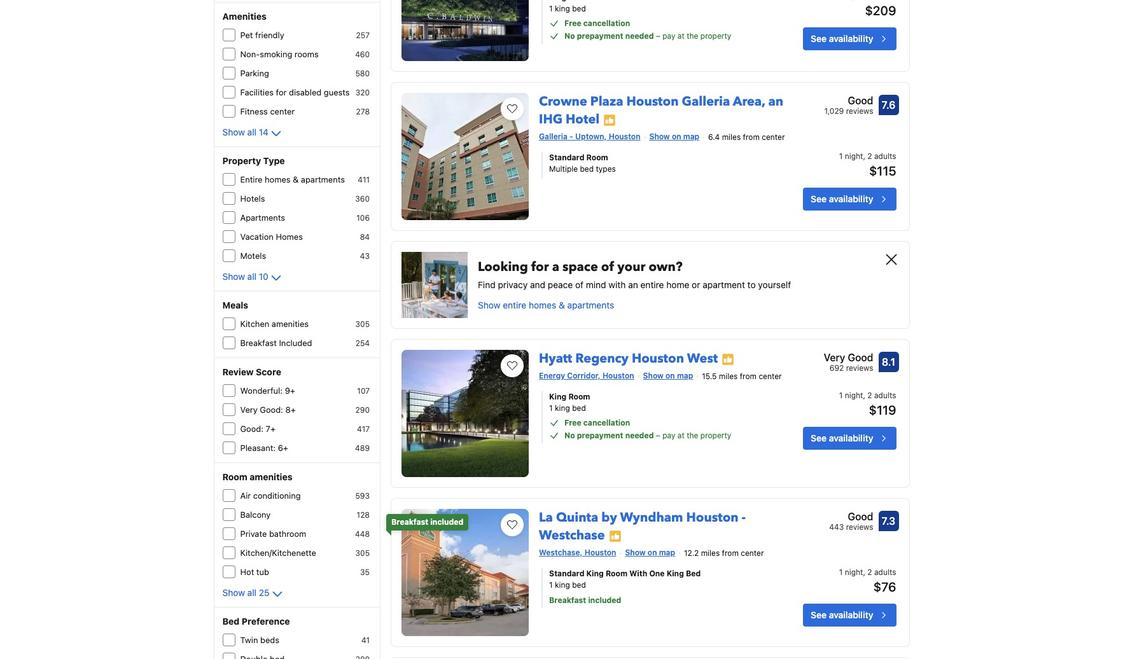 Task type: describe. For each thing, give the bounding box(es) containing it.
wonderful: 9+
[[240, 386, 295, 396]]

$209
[[865, 3, 897, 18]]

good for an
[[848, 95, 874, 106]]

crowne plaza houston galleria area, an ihg hotel link
[[539, 88, 784, 128]]

availability for hyatt regency houston west
[[829, 433, 874, 444]]

facilities for disabled guests 320
[[240, 87, 370, 97]]

map for galleria
[[684, 132, 700, 141]]

included inside standard king room with one king bed 1 king bed breakfast included
[[588, 596, 622, 605]]

7.6
[[882, 99, 896, 111]]

8+
[[286, 405, 296, 415]]

very good element
[[824, 350, 874, 365]]

reviews for an
[[846, 106, 874, 116]]

room down corridor, at bottom right
[[569, 392, 590, 402]]

amenities
[[222, 11, 267, 22]]

cancellation for $119
[[584, 418, 630, 428]]

show all 14 button
[[222, 126, 284, 141]]

good 443 reviews
[[830, 511, 874, 532]]

center right fitness
[[270, 106, 295, 116]]

bed inside standard king room with one king bed 1 king bed breakfast included
[[686, 569, 701, 579]]

reviews for -
[[846, 523, 874, 532]]

hotel
[[566, 111, 600, 128]]

scored 8.1 element
[[879, 352, 899, 372]]

houston inside crowne plaza houston galleria area, an ihg hotel
[[627, 93, 679, 110]]

show all 25
[[222, 588, 270, 598]]

593
[[356, 491, 370, 501]]

good element for an
[[825, 93, 874, 108]]

houston down hyatt regency houston west
[[603, 371, 634, 381]]

& inside button
[[559, 300, 565, 311]]

prepayment for $119
[[577, 431, 624, 440]]

apartments inside button
[[568, 300, 614, 311]]

looking for a space of your own? find privacy and peace of mind with an entire home or apartment to yourself
[[478, 258, 791, 290]]

580
[[355, 69, 370, 78]]

show on map for west
[[643, 371, 693, 381]]

breakfast for breakfast included
[[240, 338, 277, 348]]

type
[[263, 155, 285, 166]]

miles for west
[[719, 372, 738, 381]]

443
[[830, 523, 844, 532]]

good 1,029 reviews
[[825, 95, 874, 116]]

apartments
[[240, 213, 285, 223]]

360
[[355, 194, 370, 204]]

room amenities
[[222, 472, 293, 483]]

king inside standard king room with one king bed 1 king bed breakfast included
[[555, 580, 570, 590]]

plaza
[[591, 93, 624, 110]]

parking
[[240, 68, 269, 78]]

availability for la quinta by wyndham houston - westchase
[[829, 610, 874, 621]]

489
[[355, 444, 370, 453]]

bed preference
[[222, 616, 290, 627]]

254
[[356, 339, 370, 348]]

air conditioning
[[240, 491, 301, 501]]

or
[[692, 279, 701, 290]]

scored 7.3 element
[[879, 511, 899, 532]]

entire
[[240, 174, 263, 185]]

1 inside the 1 night , 2 adults $76
[[840, 568, 843, 577]]

305 for kitchen/kitchenette
[[356, 549, 370, 558]]

houston up king room link
[[632, 350, 684, 367]]

$119
[[869, 403, 897, 418]]

this property is part of our preferred partner program. it's committed to providing excellent service and good value. it'll pay us a higher commission if you make a booking. image for crowne plaza houston galleria area, an ihg hotel
[[604, 114, 616, 126]]

regency
[[576, 350, 629, 367]]

320
[[356, 88, 370, 97]]

see availability link for la quinta by wyndham houston - westchase
[[803, 604, 897, 627]]

bed inside standard  room multiple bed types
[[580, 164, 594, 174]]

free for $119
[[565, 418, 582, 428]]

hyatt regency houston west link
[[539, 345, 718, 367]]

0 vertical spatial of
[[601, 258, 614, 276]]

property for $119
[[701, 431, 732, 440]]

6.4 miles from center
[[709, 132, 785, 142]]

good element for -
[[830, 509, 874, 525]]

, for -
[[863, 568, 866, 577]]

all for 14
[[247, 127, 257, 138]]

692
[[830, 363, 844, 373]]

adults for an
[[875, 151, 897, 161]]

motels
[[240, 251, 266, 261]]

uptown,
[[576, 132, 607, 141]]

1 vertical spatial galleria
[[539, 132, 568, 141]]

106
[[357, 213, 370, 223]]

cancellation for $209
[[584, 18, 630, 28]]

0 horizontal spatial king
[[549, 392, 567, 402]]

no for $209
[[565, 31, 575, 41]]

needed for $119
[[626, 431, 654, 440]]

and
[[530, 279, 546, 290]]

0 horizontal spatial of
[[575, 279, 584, 290]]

all for 10
[[247, 271, 257, 282]]

hotels
[[240, 194, 265, 204]]

peace
[[548, 279, 573, 290]]

breakfast for breakfast included
[[392, 518, 429, 527]]

411
[[358, 175, 370, 185]]

twin beds
[[240, 635, 279, 646]]

very good 692 reviews
[[824, 352, 874, 373]]

show inside show all 14 dropdown button
[[222, 127, 245, 138]]

25
[[259, 588, 270, 598]]

west
[[687, 350, 718, 367]]

see availability for hyatt regency houston west
[[811, 433, 874, 444]]

1 vertical spatial bed
[[222, 616, 240, 627]]

show entire homes & apartments
[[478, 300, 614, 311]]

standard  room link
[[549, 152, 765, 164]]

houston inside la quinta by wyndham houston - westchase
[[687, 509, 739, 526]]

2 inside 1 night , 2 adults $119
[[868, 391, 872, 400]]

ihg
[[539, 111, 563, 128]]

on for galleria
[[672, 132, 681, 141]]

very good: 8+
[[240, 405, 296, 415]]

from for la quinta by wyndham houston - westchase
[[722, 549, 739, 558]]

show all 25 button
[[222, 587, 285, 602]]

good: 7+
[[240, 424, 276, 434]]

westchase,
[[539, 548, 583, 558]]

map for wyndham
[[659, 548, 675, 558]]

non-
[[240, 49, 260, 59]]

free cancellation for $119
[[565, 418, 630, 428]]

for for looking
[[531, 258, 549, 276]]

entire inside looking for a space of your own? find privacy and peace of mind with an entire home or apartment to yourself
[[641, 279, 664, 290]]

1 night , 2 adults $115
[[840, 151, 897, 178]]

by
[[602, 509, 617, 526]]

entire inside the show entire homes & apartments button
[[503, 300, 527, 311]]

mind
[[586, 279, 606, 290]]

hot
[[240, 567, 254, 577]]

1 night , 2 adults $119
[[840, 391, 897, 418]]

278
[[356, 107, 370, 116]]

0 vertical spatial good:
[[260, 405, 283, 415]]

see availability link for hyatt regency houston west
[[803, 427, 897, 450]]

41
[[362, 636, 370, 646]]

show on map for wyndham
[[625, 548, 675, 558]]

fitness center
[[240, 106, 295, 116]]

pleasant:
[[240, 443, 276, 453]]

property type
[[222, 155, 285, 166]]

beds
[[260, 635, 279, 646]]

see for crowne plaza houston galleria area, an ihg hotel
[[811, 193, 827, 204]]

show up standard  room link
[[650, 132, 670, 141]]

good for -
[[848, 511, 874, 523]]

private bathroom
[[240, 529, 306, 539]]

show up king room link
[[643, 371, 664, 381]]

galleria - uptown, houston
[[539, 132, 641, 141]]

with
[[609, 279, 626, 290]]

air
[[240, 491, 251, 501]]

crowne plaza houston galleria area, an ihg hotel image
[[402, 93, 529, 220]]

looking for a space of your own? image
[[402, 252, 468, 318]]

this property is part of our preferred partner program. it's committed to providing excellent service and good value. it'll pay us a higher commission if you make a booking. image for hyatt regency houston west
[[722, 353, 735, 366]]

king room
[[549, 392, 590, 402]]

map for west
[[677, 371, 693, 381]]

no prepayment needed – pay at the property for $209
[[565, 31, 732, 41]]

your
[[618, 258, 646, 276]]

breakfast included
[[392, 518, 464, 527]]

pay for $209
[[663, 31, 676, 41]]

2 for an
[[868, 151, 872, 161]]

homes inside button
[[529, 300, 557, 311]]

find
[[478, 279, 496, 290]]

hyatt
[[539, 350, 572, 367]]

0 horizontal spatial &
[[293, 174, 299, 185]]

area,
[[733, 93, 766, 110]]

1 see from the top
[[811, 33, 827, 44]]

pleasant: 6+
[[240, 443, 288, 453]]

2 for -
[[868, 568, 872, 577]]

see availability for crowne plaza houston galleria area, an ihg hotel
[[811, 193, 874, 204]]

pet friendly
[[240, 30, 284, 40]]

35
[[360, 568, 370, 577]]

westchase, houston
[[539, 548, 617, 558]]

score
[[256, 367, 281, 377]]

1 night , 2 adults $76
[[840, 568, 897, 594]]

1 king bed for $119
[[549, 403, 586, 413]]

for for facilities
[[276, 87, 287, 97]]

center for la quinta by wyndham houston - westchase
[[741, 549, 764, 558]]

home
[[667, 279, 690, 290]]

see availability link for crowne plaza houston galleria area, an ihg hotel
[[803, 188, 897, 211]]

houston down westchase
[[585, 548, 617, 558]]



Task type: vqa. For each thing, say whether or not it's contained in the screenshot.
GOOD within the Good 1,029 reviews
yes



Task type: locate. For each thing, give the bounding box(es) containing it.
amenities for kitchen amenities
[[272, 319, 309, 329]]

no prepayment needed – pay at the property for $119
[[565, 431, 732, 440]]

breakfast included
[[240, 338, 312, 348]]

tub
[[256, 567, 269, 577]]

0 vertical spatial 2
[[868, 151, 872, 161]]

0 vertical spatial very
[[824, 352, 846, 363]]

,
[[863, 151, 866, 161], [863, 391, 866, 400], [863, 568, 866, 577]]

standard down westchase,
[[549, 569, 585, 579]]

0 horizontal spatial bed
[[222, 616, 240, 627]]

availability
[[829, 33, 874, 44], [829, 193, 874, 204], [829, 433, 874, 444], [829, 610, 874, 621]]

3 adults from the top
[[875, 568, 897, 577]]

1 vertical spatial king
[[555, 403, 570, 413]]

1 vertical spatial map
[[677, 371, 693, 381]]

1 inside 1 night , 2 adults $115
[[840, 151, 843, 161]]

show down find
[[478, 300, 501, 311]]

84
[[360, 232, 370, 242]]

1 horizontal spatial very
[[824, 352, 846, 363]]

balcony
[[240, 510, 271, 520]]

standard  room multiple bed types
[[549, 153, 616, 174]]

3 2 from the top
[[868, 568, 872, 577]]

0 vertical spatial cancellation
[[584, 18, 630, 28]]

adults for -
[[875, 568, 897, 577]]

2 the from the top
[[687, 431, 699, 440]]

0 vertical spatial amenities
[[272, 319, 309, 329]]

an right 'area,'
[[769, 93, 784, 110]]

1 vertical spatial needed
[[626, 431, 654, 440]]

center right 12.2
[[741, 549, 764, 558]]

305 down 448
[[356, 549, 370, 558]]

305 up 254
[[356, 320, 370, 329]]

1 vertical spatial amenities
[[250, 472, 293, 483]]

energy
[[539, 371, 565, 381]]

0 vertical spatial at
[[678, 31, 685, 41]]

show on map up one
[[625, 548, 675, 558]]

1 vertical spatial of
[[575, 279, 584, 290]]

king
[[555, 4, 570, 13], [555, 403, 570, 413], [555, 580, 570, 590]]

1 vertical spatial good:
[[240, 424, 264, 434]]

& down the peace
[[559, 300, 565, 311]]

1 horizontal spatial an
[[769, 93, 784, 110]]

12.2
[[684, 549, 699, 558]]

0 vertical spatial an
[[769, 93, 784, 110]]

kitchen/kitchenette
[[240, 548, 316, 558]]

for up fitness center
[[276, 87, 287, 97]]

houston up "12.2 miles from center"
[[687, 509, 739, 526]]

see availability link down 1 night , 2 adults $119
[[803, 427, 897, 450]]

2 up $119
[[868, 391, 872, 400]]

all left 25
[[247, 588, 257, 598]]

1 horizontal spatial breakfast
[[392, 518, 429, 527]]

3 availability from the top
[[829, 433, 874, 444]]

night inside 1 night , 2 adults $115
[[845, 151, 863, 161]]

needed for $209
[[626, 31, 654, 41]]

amenities for room amenities
[[250, 472, 293, 483]]

0 horizontal spatial breakfast
[[240, 338, 277, 348]]

2 reviews from the top
[[846, 363, 874, 373]]

3 reviews from the top
[[846, 523, 874, 532]]

night down good 1,029 reviews
[[845, 151, 863, 161]]

1 1 king bed from the top
[[549, 4, 586, 13]]

1 horizontal spatial entire
[[641, 279, 664, 290]]

good: left 7+
[[240, 424, 264, 434]]

own?
[[649, 258, 683, 276]]

0 vertical spatial included
[[431, 518, 464, 527]]

& right entire
[[293, 174, 299, 185]]

, for an
[[863, 151, 866, 161]]

1 vertical spatial –
[[656, 431, 661, 440]]

0 vertical spatial property
[[701, 31, 732, 41]]

1 vertical spatial the
[[687, 431, 699, 440]]

2 at from the top
[[678, 431, 685, 440]]

0 horizontal spatial included
[[431, 518, 464, 527]]

460
[[355, 50, 370, 59]]

2 vertical spatial adults
[[875, 568, 897, 577]]

show down hot
[[222, 588, 245, 598]]

1 vertical spatial 305
[[356, 549, 370, 558]]

pay for $119
[[663, 431, 676, 440]]

see availability down 1 night , 2 adults $119
[[811, 433, 874, 444]]

0 vertical spatial 1 king bed
[[549, 4, 586, 13]]

257
[[356, 31, 370, 40]]

6.4
[[709, 132, 720, 142]]

4 see from the top
[[811, 610, 827, 621]]

no
[[565, 31, 575, 41], [565, 431, 575, 440]]

good: left 8+
[[260, 405, 283, 415]]

breakfast inside standard king room with one king bed 1 king bed breakfast included
[[549, 596, 587, 605]]

quinta
[[556, 509, 599, 526]]

2 inside 1 night , 2 adults $115
[[868, 151, 872, 161]]

1 vertical spatial included
[[588, 596, 622, 605]]

amenities up "included"
[[272, 319, 309, 329]]

1 inside 1 night , 2 adults $119
[[840, 391, 843, 400]]

2 2 from the top
[[868, 391, 872, 400]]

property
[[701, 31, 732, 41], [701, 431, 732, 440]]

on up king room link
[[666, 371, 675, 381]]

2 down good 443 reviews
[[868, 568, 872, 577]]

show all 10
[[222, 271, 269, 282]]

1 vertical spatial &
[[559, 300, 565, 311]]

0 vertical spatial homes
[[265, 174, 291, 185]]

show inside show all 10 dropdown button
[[222, 271, 245, 282]]

availability down 1 night , 2 adults $115 in the top of the page
[[829, 193, 874, 204]]

corridor,
[[567, 371, 601, 381]]

2 horizontal spatial king
[[667, 569, 684, 579]]

this property is part of our preferred partner program. it's committed to providing excellent service and good value. it'll pay us a higher commission if you make a booking. image
[[604, 114, 616, 126], [722, 353, 735, 366], [722, 353, 735, 366]]

0 vertical spatial pay
[[663, 31, 676, 41]]

1 availability from the top
[[829, 33, 874, 44]]

1 vertical spatial standard
[[549, 569, 585, 579]]

at
[[678, 31, 685, 41], [678, 431, 685, 440]]

0 vertical spatial ,
[[863, 151, 866, 161]]

adults up $119
[[875, 391, 897, 400]]

center for hyatt regency houston west
[[759, 372, 782, 381]]

standard inside standard king room with one king bed 1 king bed breakfast included
[[549, 569, 585, 579]]

no for $119
[[565, 431, 575, 440]]

apartment
[[703, 279, 745, 290]]

0 vertical spatial map
[[684, 132, 700, 141]]

this property is part of our preferred partner program. it's committed to providing excellent service and good value. it'll pay us a higher commission if you make a booking. image for houston
[[604, 114, 616, 126]]

standard up multiple
[[549, 153, 585, 162]]

1 inside standard king room with one king bed 1 king bed breakfast included
[[549, 580, 553, 590]]

3 see availability from the top
[[811, 433, 874, 444]]

scored 7.6 element
[[879, 95, 899, 115]]

1 the from the top
[[687, 31, 699, 41]]

from for crowne plaza houston galleria area, an ihg hotel
[[743, 132, 760, 142]]

2 1 king bed from the top
[[549, 403, 586, 413]]

2 king from the top
[[555, 403, 570, 413]]

1 at from the top
[[678, 31, 685, 41]]

305 for kitchen amenities
[[356, 320, 370, 329]]

, inside 1 night , 2 adults $119
[[863, 391, 866, 400]]

0 vertical spatial the
[[687, 31, 699, 41]]

see availability down the 1 night , 2 adults $76 at the right bottom
[[811, 610, 874, 621]]

availability down $209
[[829, 33, 874, 44]]

very for good
[[824, 352, 846, 363]]

guests
[[324, 87, 350, 97]]

43
[[360, 251, 370, 261]]

show on map for galleria
[[650, 132, 700, 141]]

vacation homes
[[240, 232, 303, 242]]

1 vertical spatial from
[[740, 372, 757, 381]]

2 vertical spatial all
[[247, 588, 257, 598]]

0 vertical spatial standard
[[549, 153, 585, 162]]

0 horizontal spatial homes
[[265, 174, 291, 185]]

0 vertical spatial from
[[743, 132, 760, 142]]

free
[[565, 18, 582, 28], [565, 418, 582, 428]]

1 vertical spatial free cancellation
[[565, 418, 630, 428]]

– for $119
[[656, 431, 661, 440]]

all inside dropdown button
[[247, 271, 257, 282]]

on up standard  room link
[[672, 132, 681, 141]]

breakfast down kitchen
[[240, 338, 277, 348]]

the for $119
[[687, 431, 699, 440]]

apartments down mind
[[568, 300, 614, 311]]

1,029
[[825, 106, 844, 116]]

all for 25
[[247, 588, 257, 598]]

galleria up the 6.4
[[682, 93, 730, 110]]

1 vertical spatial on
[[666, 371, 675, 381]]

see availability link down the 1 night , 2 adults $76 at the right bottom
[[803, 604, 897, 627]]

7.3
[[882, 516, 896, 527]]

galleria down ihg
[[539, 132, 568, 141]]

1 horizontal spatial homes
[[529, 300, 557, 311]]

2 free from the top
[[565, 418, 582, 428]]

448
[[355, 530, 370, 539]]

bed down show all 25
[[222, 616, 240, 627]]

king down energy
[[549, 392, 567, 402]]

1 free from the top
[[565, 18, 582, 28]]

0 vertical spatial king
[[555, 4, 570, 13]]

2 305 from the top
[[356, 549, 370, 558]]

reviews right 1,029 on the right top
[[846, 106, 874, 116]]

2 no from the top
[[565, 431, 575, 440]]

amenities up 'air conditioning'
[[250, 472, 293, 483]]

very inside very good 692 reviews
[[824, 352, 846, 363]]

1 vertical spatial homes
[[529, 300, 557, 311]]

of left mind
[[575, 279, 584, 290]]

adults up $115
[[875, 151, 897, 161]]

property for $209
[[701, 31, 732, 41]]

with
[[630, 569, 648, 579]]

on for wyndham
[[648, 548, 657, 558]]

1 vertical spatial for
[[531, 258, 549, 276]]

bed down 12.2
[[686, 569, 701, 579]]

2 vertical spatial breakfast
[[549, 596, 587, 605]]

2 up $115
[[868, 151, 872, 161]]

2 vertical spatial night
[[845, 568, 863, 577]]

good inside good 443 reviews
[[848, 511, 874, 523]]

at for $119
[[678, 431, 685, 440]]

reviews inside good 443 reviews
[[846, 523, 874, 532]]

0 vertical spatial 305
[[356, 320, 370, 329]]

1 horizontal spatial galleria
[[682, 93, 730, 110]]

adults up "$76"
[[875, 568, 897, 577]]

0 vertical spatial all
[[247, 127, 257, 138]]

night down very good 692 reviews
[[845, 391, 863, 400]]

see availability down $209
[[811, 33, 874, 44]]

see for la quinta by wyndham houston - westchase
[[811, 610, 827, 621]]

1 vertical spatial adults
[[875, 391, 897, 400]]

1 vertical spatial no
[[565, 431, 575, 440]]

reviews right 443
[[846, 523, 874, 532]]

show down motels in the top of the page
[[222, 271, 245, 282]]

miles right '15.5'
[[719, 372, 738, 381]]

1 free cancellation from the top
[[565, 18, 630, 28]]

3 see availability link from the top
[[803, 427, 897, 450]]

1 reviews from the top
[[846, 106, 874, 116]]

room inside standard  room multiple bed types
[[587, 153, 608, 162]]

this property is part of our preferred partner program. it's committed to providing excellent service and good value. it'll pay us a higher commission if you make a booking. image for by
[[609, 530, 622, 543]]

2 no prepayment needed – pay at the property from the top
[[565, 431, 732, 440]]

pay
[[663, 31, 676, 41], [663, 431, 676, 440]]

2 adults from the top
[[875, 391, 897, 400]]

see availability for la quinta by wyndham houston - westchase
[[811, 610, 874, 621]]

advertisement element
[[391, 658, 910, 660]]

2 vertical spatial king
[[555, 580, 570, 590]]

kitchen
[[240, 319, 269, 329]]

homes down and
[[529, 300, 557, 311]]

2 pay from the top
[[663, 431, 676, 440]]

standard for ihg
[[549, 153, 585, 162]]

all left 14
[[247, 127, 257, 138]]

room up air on the left bottom of the page
[[222, 472, 247, 483]]

map left the 6.4
[[684, 132, 700, 141]]

for left a
[[531, 258, 549, 276]]

miles right the 6.4
[[722, 132, 741, 142]]

adults inside 1 night , 2 adults $119
[[875, 391, 897, 400]]

1 needed from the top
[[626, 31, 654, 41]]

reviews inside very good 692 reviews
[[846, 363, 874, 373]]

king right one
[[667, 569, 684, 579]]

reviews inside good 1,029 reviews
[[846, 106, 874, 116]]

map up one
[[659, 548, 675, 558]]

4 see availability from the top
[[811, 610, 874, 621]]

prepayment for $209
[[577, 31, 624, 41]]

the for $209
[[687, 31, 699, 41]]

1 vertical spatial breakfast
[[392, 518, 429, 527]]

rooms
[[295, 49, 319, 59]]

1 vertical spatial property
[[701, 431, 732, 440]]

all left the 10
[[247, 271, 257, 282]]

1 vertical spatial all
[[247, 271, 257, 282]]

1 305 from the top
[[356, 320, 370, 329]]

2 all from the top
[[247, 271, 257, 282]]

15.5
[[702, 372, 717, 381]]

1 see availability link from the top
[[803, 27, 897, 50]]

0 horizontal spatial for
[[276, 87, 287, 97]]

3 good from the top
[[848, 511, 874, 523]]

3 , from the top
[[863, 568, 866, 577]]

– for $209
[[656, 31, 661, 41]]

standard inside standard  room multiple bed types
[[549, 153, 585, 162]]

2 property from the top
[[701, 431, 732, 440]]

- inside la quinta by wyndham houston - westchase
[[742, 509, 746, 526]]

3 night from the top
[[845, 568, 863, 577]]

galleria inside crowne plaza houston galleria area, an ihg hotel
[[682, 93, 730, 110]]

1 vertical spatial good
[[848, 352, 874, 363]]

1 vertical spatial night
[[845, 391, 863, 400]]

from right 12.2
[[722, 549, 739, 558]]

2 cancellation from the top
[[584, 418, 630, 428]]

1 vertical spatial no prepayment needed – pay at the property
[[565, 431, 732, 440]]

9+
[[285, 386, 295, 396]]

one
[[650, 569, 665, 579]]

$115
[[870, 164, 897, 178]]

king for $119
[[555, 403, 570, 413]]

show inside show all 25 dropdown button
[[222, 588, 245, 598]]

an right with in the top of the page
[[628, 279, 638, 290]]

free for $209
[[565, 18, 582, 28]]

2 good from the top
[[848, 352, 874, 363]]

3 see from the top
[[811, 433, 827, 444]]

houston right plaza
[[627, 93, 679, 110]]

–
[[656, 31, 661, 41], [656, 431, 661, 440]]

from
[[743, 132, 760, 142], [740, 372, 757, 381], [722, 549, 739, 558]]

an inside looking for a space of your own? find privacy and peace of mind with an entire home or apartment to yourself
[[628, 279, 638, 290]]

good right 692
[[848, 352, 874, 363]]

2 standard from the top
[[549, 569, 585, 579]]

on for west
[[666, 371, 675, 381]]

yourself
[[758, 279, 791, 290]]

, down very good 692 reviews
[[863, 391, 866, 400]]

bed
[[686, 569, 701, 579], [222, 616, 240, 627]]

- up "12.2 miles from center"
[[742, 509, 746, 526]]

energy corridor, houston
[[539, 371, 634, 381]]

la quinta by wyndham houston - westchase
[[539, 509, 746, 544]]

0 horizontal spatial galleria
[[539, 132, 568, 141]]

miles for galleria
[[722, 132, 741, 142]]

adults
[[875, 151, 897, 161], [875, 391, 897, 400], [875, 568, 897, 577]]

see for hyatt regency houston west
[[811, 433, 827, 444]]

0 vertical spatial bed
[[686, 569, 701, 579]]

show down fitness
[[222, 127, 245, 138]]

bed inside standard king room with one king bed 1 king bed breakfast included
[[572, 580, 586, 590]]

apartments left 411
[[301, 174, 345, 185]]

1 good from the top
[[848, 95, 874, 106]]

king for $209
[[555, 4, 570, 13]]

1 property from the top
[[701, 31, 732, 41]]

0 vertical spatial -
[[570, 132, 573, 141]]

, inside the 1 night , 2 adults $76
[[863, 568, 866, 577]]

reviews right 692
[[846, 363, 874, 373]]

3 king from the top
[[555, 580, 570, 590]]

good right 443
[[848, 511, 874, 523]]

128
[[357, 511, 370, 520]]

good left scored 7.6 element
[[848, 95, 874, 106]]

1 horizontal spatial included
[[588, 596, 622, 605]]

entire down privacy
[[503, 300, 527, 311]]

smoking
[[260, 49, 292, 59]]

0 vertical spatial good element
[[825, 93, 874, 108]]

la quinta by wyndham houston - westchase image
[[402, 509, 529, 637]]

1 2 from the top
[[868, 151, 872, 161]]

show up with
[[625, 548, 646, 558]]

0 horizontal spatial apartments
[[301, 174, 345, 185]]

hot tub
[[240, 567, 269, 577]]

map left '15.5'
[[677, 371, 693, 381]]

1 cancellation from the top
[[584, 18, 630, 28]]

290
[[356, 406, 370, 415]]

2 vertical spatial 2
[[868, 568, 872, 577]]

1 horizontal spatial apartments
[[568, 300, 614, 311]]

twin
[[240, 635, 258, 646]]

0 horizontal spatial -
[[570, 132, 573, 141]]

adults inside 1 night , 2 adults $115
[[875, 151, 897, 161]]

4 availability from the top
[[829, 610, 874, 621]]

2 inside the 1 night , 2 adults $76
[[868, 568, 872, 577]]

2 vertical spatial show on map
[[625, 548, 675, 558]]

0 vertical spatial free
[[565, 18, 582, 28]]

4 see availability link from the top
[[803, 604, 897, 627]]

0 vertical spatial –
[[656, 31, 661, 41]]

2 availability from the top
[[829, 193, 874, 204]]

0 vertical spatial good
[[848, 95, 874, 106]]

map
[[684, 132, 700, 141], [677, 371, 693, 381], [659, 548, 675, 558]]

0 vertical spatial reviews
[[846, 106, 874, 116]]

, inside 1 night , 2 adults $115
[[863, 151, 866, 161]]

2 see availability from the top
[[811, 193, 874, 204]]

very for good:
[[240, 405, 258, 415]]

show all 10 button
[[222, 271, 284, 286]]

miles right 12.2
[[701, 549, 720, 558]]

center for crowne plaza houston galleria area, an ihg hotel
[[762, 132, 785, 142]]

0 vertical spatial prepayment
[[577, 31, 624, 41]]

night down good 443 reviews
[[845, 568, 863, 577]]

1 horizontal spatial of
[[601, 258, 614, 276]]

1 , from the top
[[863, 151, 866, 161]]

0 vertical spatial night
[[845, 151, 863, 161]]

$76
[[874, 580, 897, 594]]

an inside crowne plaza houston galleria area, an ihg hotel
[[769, 93, 784, 110]]

1 see availability from the top
[[811, 33, 874, 44]]

3 all from the top
[[247, 588, 257, 598]]

standard for westchase
[[549, 569, 585, 579]]

show on map up standard  room link
[[650, 132, 700, 141]]

1 – from the top
[[656, 31, 661, 41]]

on up one
[[648, 548, 657, 558]]

from right '15.5'
[[740, 372, 757, 381]]

preference
[[242, 616, 290, 627]]

2 night from the top
[[845, 391, 863, 400]]

good
[[848, 95, 874, 106], [848, 352, 874, 363], [848, 511, 874, 523]]

1 all from the top
[[247, 127, 257, 138]]

from for hyatt regency houston west
[[740, 372, 757, 381]]

1 adults from the top
[[875, 151, 897, 161]]

2 prepayment from the top
[[577, 431, 624, 440]]

1 no from the top
[[565, 31, 575, 41]]

see
[[811, 33, 827, 44], [811, 193, 827, 204], [811, 433, 827, 444], [811, 610, 827, 621]]

show
[[222, 127, 245, 138], [650, 132, 670, 141], [222, 271, 245, 282], [478, 300, 501, 311], [643, 371, 664, 381], [625, 548, 646, 558], [222, 588, 245, 598]]

1 no prepayment needed – pay at the property from the top
[[565, 31, 732, 41]]

entire down own?
[[641, 279, 664, 290]]

1 vertical spatial reviews
[[846, 363, 874, 373]]

free cancellation for $209
[[565, 18, 630, 28]]

0 vertical spatial no prepayment needed – pay at the property
[[565, 31, 732, 41]]

14
[[259, 127, 269, 138]]

night inside 1 night , 2 adults $119
[[845, 391, 863, 400]]

all
[[247, 127, 257, 138], [247, 271, 257, 282], [247, 588, 257, 598]]

1 vertical spatial good element
[[830, 509, 874, 525]]

see availability link down $209
[[803, 27, 897, 50]]

1 king from the top
[[555, 4, 570, 13]]

cancellation
[[584, 18, 630, 28], [584, 418, 630, 428]]

1 vertical spatial apartments
[[568, 300, 614, 311]]

see availability down 1 night , 2 adults $115 in the top of the page
[[811, 193, 874, 204]]

2 – from the top
[[656, 431, 661, 440]]

2 needed from the top
[[626, 431, 654, 440]]

types
[[596, 164, 616, 174]]

center down 'area,'
[[762, 132, 785, 142]]

center right '15.5'
[[759, 372, 782, 381]]

show inside button
[[478, 300, 501, 311]]

8.1
[[882, 356, 896, 368]]

galleria
[[682, 93, 730, 110], [539, 132, 568, 141]]

good inside very good 692 reviews
[[848, 352, 874, 363]]

2 vertical spatial ,
[[863, 568, 866, 577]]

for inside looking for a space of your own? find privacy and peace of mind with an entire home or apartment to yourself
[[531, 258, 549, 276]]

good element left scored 7.3 element
[[830, 509, 874, 525]]

meals
[[222, 300, 248, 311]]

hyatt regency houston west image
[[402, 350, 529, 477]]

miles for wyndham
[[701, 549, 720, 558]]

included
[[279, 338, 312, 348]]

1 standard from the top
[[549, 153, 585, 162]]

fitness
[[240, 106, 268, 116]]

needed
[[626, 31, 654, 41], [626, 431, 654, 440]]

houston right uptown,
[[609, 132, 641, 141]]

from down 'area,'
[[743, 132, 760, 142]]

2 , from the top
[[863, 391, 866, 400]]

adults inside the 1 night , 2 adults $76
[[875, 568, 897, 577]]

crowne plaza houston galleria area, an ihg hotel
[[539, 93, 784, 128]]

1 night from the top
[[845, 151, 863, 161]]

at for $209
[[678, 31, 685, 41]]

1 horizontal spatial for
[[531, 258, 549, 276]]

entire homes & apartments
[[240, 174, 345, 185]]

1 horizontal spatial -
[[742, 509, 746, 526]]

1 pay from the top
[[663, 31, 676, 41]]

wyndham
[[620, 509, 683, 526]]

0 vertical spatial no
[[565, 31, 575, 41]]

of up with in the top of the page
[[601, 258, 614, 276]]

king room link
[[549, 391, 765, 403]]

2 see availability link from the top
[[803, 188, 897, 211]]

this property is part of our preferred partner program. it's committed to providing excellent service and good value. it'll pay us a higher commission if you make a booking. image
[[604, 114, 616, 126], [609, 530, 622, 543], [609, 530, 622, 543]]

2 free cancellation from the top
[[565, 418, 630, 428]]

night inside the 1 night , 2 adults $76
[[845, 568, 863, 577]]

availability down the 1 night , 2 adults $76 at the right bottom
[[829, 610, 874, 621]]

breakfast down westchase,
[[549, 596, 587, 605]]

good element
[[825, 93, 874, 108], [830, 509, 874, 525]]

see availability link down 1 night , 2 adults $115 in the top of the page
[[803, 188, 897, 211]]

the
[[687, 31, 699, 41], [687, 431, 699, 440]]

king down westchase, houston
[[587, 569, 604, 579]]

1 vertical spatial entire
[[503, 300, 527, 311]]

, down good 1,029 reviews
[[863, 151, 866, 161]]

1 vertical spatial miles
[[719, 372, 738, 381]]

1 vertical spatial prepayment
[[577, 431, 624, 440]]

breakfast right 128
[[392, 518, 429, 527]]

availability for crowne plaza houston galleria area, an ihg hotel
[[829, 193, 874, 204]]

night for an
[[845, 151, 863, 161]]

room inside standard king room with one king bed 1 king bed breakfast included
[[606, 569, 628, 579]]

reviews
[[846, 106, 874, 116], [846, 363, 874, 373], [846, 523, 874, 532]]

homes down type at the top of page
[[265, 174, 291, 185]]

multiple
[[549, 164, 578, 174]]

1 vertical spatial 2
[[868, 391, 872, 400]]

0 vertical spatial miles
[[722, 132, 741, 142]]

2 see from the top
[[811, 193, 827, 204]]

good inside good 1,029 reviews
[[848, 95, 874, 106]]

0 horizontal spatial very
[[240, 405, 258, 415]]

1 prepayment from the top
[[577, 31, 624, 41]]

room up types
[[587, 153, 608, 162]]

very left 8.1
[[824, 352, 846, 363]]

- left uptown,
[[570, 132, 573, 141]]

1 king bed for $209
[[549, 4, 586, 13]]

0 vertical spatial adults
[[875, 151, 897, 161]]

westchase
[[539, 527, 605, 544]]

1 horizontal spatial king
[[587, 569, 604, 579]]

2 vertical spatial on
[[648, 548, 657, 558]]

night for -
[[845, 568, 863, 577]]



